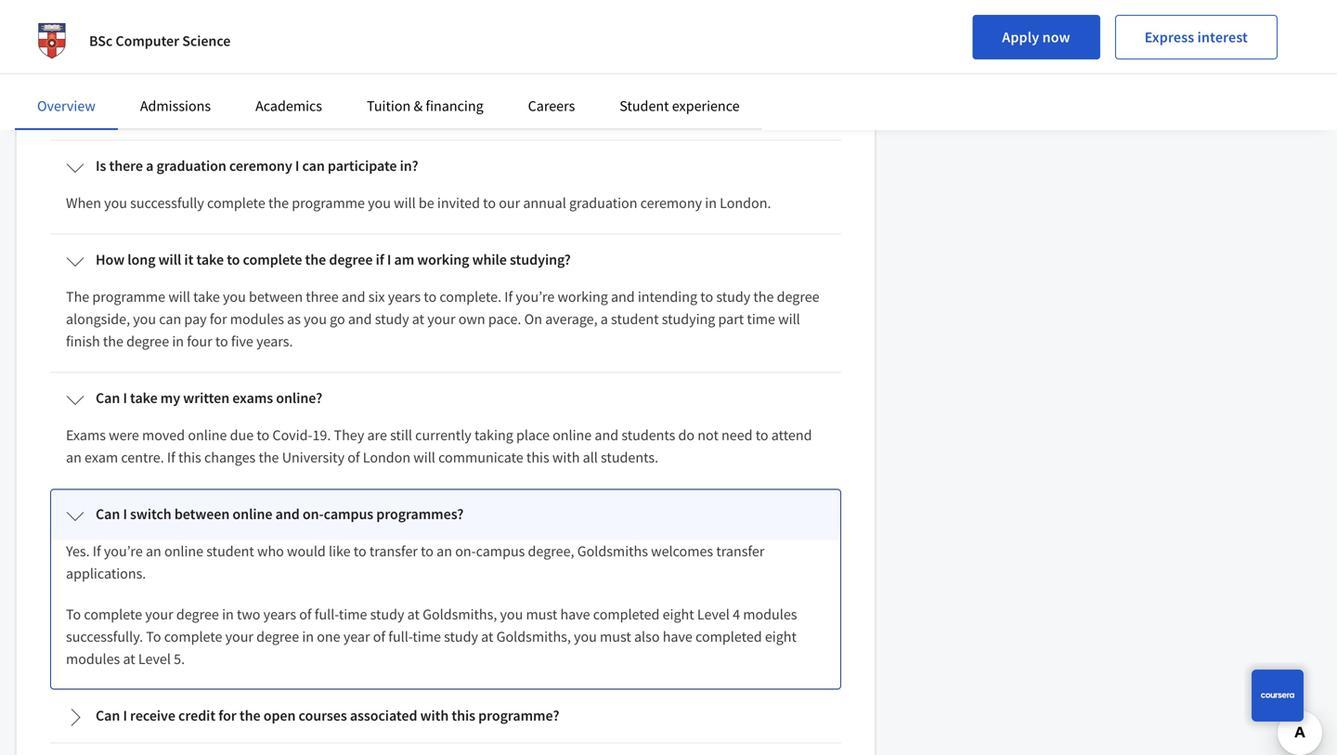 Task type: describe. For each thing, give the bounding box(es) containing it.
and right go
[[348, 310, 372, 328]]

will left it
[[159, 250, 181, 269]]

university inside 'exams were moved online due to covid-19. they are still currently taking place online and students do not need to attend an exam centre. if this changes the university of london will communicate this with all students.'
[[282, 448, 345, 467]]

tuition
[[367, 97, 411, 115]]

1 horizontal spatial show
[[186, 55, 219, 74]]

how long will it take to complete the degree if i am working while studying?‎
[[96, 250, 571, 269]]

1 vertical spatial that
[[102, 78, 127, 96]]

for inside dropdown button
[[219, 707, 237, 725]]

you're inside yes. if you're an online student who would like to transfer to an on-campus degree, goldsmiths welcomes transfer applications.
[[104, 542, 143, 561]]

4
[[733, 605, 740, 624]]

changes
[[204, 448, 256, 467]]

1 vertical spatial certificate
[[147, 100, 208, 118]]

would
[[287, 542, 326, 561]]

communicate
[[439, 448, 524, 467]]

between inside the programme will take you between three and six years to complete. if you're working and intending to study the degree alongside, you can pay for modules as you go and study at your own pace. on average, a student studying part time will finish the degree in four to five years.
[[249, 288, 303, 306]]

online inside yes. if you're an online student who would like to transfer to an on-campus degree, goldsmiths welcomes transfer applications.
[[164, 542, 204, 561]]

1 vertical spatial goldsmiths,
[[423, 605, 497, 624]]

complete up 5.
[[164, 628, 222, 646]]

part
[[719, 310, 744, 328]]

i down mention
[[295, 157, 299, 175]]

financing
[[426, 97, 484, 115]]

modules inside the programme will take you between three and six years to complete. if you're working and intending to study the degree alongside, you can pay for modules as you go and study at your own pace. on average, a student studying part time will finish the degree in four to five years.
[[230, 310, 284, 328]]

coursera
[[324, 100, 380, 118]]

our
[[499, 194, 520, 212]]

on
[[525, 310, 543, 328]]

0 horizontal spatial science
[[182, 32, 231, 50]]

name
[[201, 18, 237, 37]]

five
[[231, 332, 254, 351]]

two
[[237, 605, 261, 624]]

were
[[109, 426, 139, 445]]

institution
[[131, 18, 198, 37]]

19.
[[313, 426, 331, 445]]

the inside the programme will take you between three and six years to complete. if you're working and intending to study the degree alongside, you can pay for modules as you go and study at your own pace. on average, a student studying part time will finish the degree in four to five years.
[[66, 288, 89, 306]]

written
[[183, 389, 230, 407]]

successfully.
[[66, 628, 143, 646]]

campus inside yes. if you're an online student who would like to transfer to an on-campus degree, goldsmiths welcomes transfer applications.
[[476, 542, 525, 561]]

on
[[313, 18, 330, 37]]

complete down "is there a graduation ceremony i can participate in?"
[[207, 194, 265, 212]]

while
[[472, 250, 507, 269]]

with inside your certificate will show that you have successfully completed the bachelor of science in computer science. it will also show that the awarding body is the university of london with academic direction provided by goldsmiths, university of london. the certificate does not mention coursera or online study.
[[417, 78, 445, 96]]

to right the due
[[257, 426, 270, 445]]

0 horizontal spatial successfully
[[130, 194, 204, 212]]

&
[[414, 97, 423, 115]]

is
[[96, 157, 106, 175]]

years inside to complete your degree in two years of full-time study at goldsmiths, you must have completed eight level 4 modules successfully. to complete your degree in one year of full-time study at goldsmiths, you must also have completed eight modules at level 5.
[[264, 605, 296, 624]]

i right the if
[[387, 250, 391, 269]]

and inside dropdown button
[[276, 505, 300, 524]]

0 horizontal spatial computer
[[116, 32, 179, 50]]

working inside the programme will take you between three and six years to complete. if you're working and intending to study the degree alongside, you can pay for modules as you go and study at your own pace. on average, a student studying part time will finish the degree in four to five years.
[[558, 288, 608, 306]]

complete inside dropdown button
[[243, 250, 302, 269]]

student inside yes. if you're an online student who would like to transfer to an on-campus degree, goldsmiths welcomes transfer applications.
[[207, 542, 254, 561]]

1 horizontal spatial have
[[561, 605, 590, 624]]

provided
[[569, 78, 625, 96]]

graduation inside dropdown button
[[157, 157, 226, 175]]

take inside the programme will take you between three and six years to complete. if you're working and intending to study the degree alongside, you can pay for modules as you go and study at your own pace. on average, a student studying part time will finish the degree in four to five years.
[[193, 288, 220, 306]]

not inside your certificate will show that you have successfully completed the bachelor of science in computer science. it will also show that the awarding body is the university of london with academic direction provided by goldsmiths, university of london. the certificate does not mention coursera or online study.
[[244, 100, 265, 118]]

0 horizontal spatial eight
[[663, 605, 695, 624]]

students.
[[601, 448, 659, 467]]

0 horizontal spatial to
[[66, 605, 81, 624]]

all
[[583, 448, 598, 467]]

years inside the programme will take you between three and six years to complete. if you're working and intending to study the degree alongside, you can pay for modules as you go and study at your own pace. on average, a student studying part time will finish the degree in four to five years.
[[388, 288, 421, 306]]

still
[[390, 426, 412, 445]]

1 vertical spatial level
[[138, 650, 171, 668]]

online up all
[[553, 426, 592, 445]]

online inside your certificate will show that you have successfully completed the bachelor of science in computer science. it will also show that the awarding body is the university of london with academic direction provided by goldsmiths, university of london. the certificate does not mention coursera or online study.
[[399, 100, 438, 118]]

am
[[394, 250, 414, 269]]

overview link
[[37, 97, 96, 115]]

study up part
[[717, 288, 751, 306]]

1 horizontal spatial ceremony
[[641, 194, 702, 212]]

body
[[215, 78, 246, 96]]

will right part
[[779, 310, 801, 328]]

your
[[66, 55, 94, 74]]

2 horizontal spatial completed
[[696, 628, 762, 646]]

is there a graduation ceremony i can participate in? button
[[51, 142, 841, 192]]

now
[[1043, 28, 1071, 46]]

on- inside can i switch between online and on-campus programmes?‎ dropdown button
[[303, 505, 324, 524]]

programmes?‎
[[377, 505, 464, 524]]

academics
[[256, 97, 322, 115]]

i for can i switch between online and on-campus programmes?‎
[[123, 505, 127, 524]]

annual
[[523, 194, 566, 212]]

take inside can i take my written exams online?‎ dropdown button
[[130, 389, 158, 407]]

london inside 'exams were moved online due to covid-19. they are still currently taking place online and students do not need to attend an exam centre. if this changes the university of london will communicate this with all students.'
[[363, 448, 411, 467]]

study down six
[[375, 310, 409, 328]]

can i receive credit for the open courses associated with this programme?‎ button
[[51, 692, 841, 742]]

science inside your certificate will show that you have successfully completed the bachelor of science in computer science. it will also show that the awarding body is the university of london with academic direction provided by goldsmiths, university of london. the certificate does not mention coursera or online study.
[[553, 55, 601, 74]]

you're inside the programme will take you between three and six years to complete. if you're working and intending to study the degree alongside, you can pay for modules as you go and study at your own pace. on average, a student studying part time will finish the degree in four to five years.
[[516, 288, 555, 306]]

goldsmiths, for at
[[497, 628, 571, 646]]

like
[[329, 542, 351, 561]]

1 horizontal spatial eight
[[765, 628, 797, 646]]

moved
[[142, 426, 185, 445]]

will inside 'exams were moved online due to covid-19. they are still currently taking place online and students do not need to attend an exam centre. if this changes the university of london will communicate this with all students.'
[[414, 448, 436, 467]]

own
[[459, 310, 486, 328]]

admissions link
[[140, 97, 211, 115]]

1 vertical spatial show
[[66, 78, 99, 96]]

participate
[[328, 157, 397, 175]]

will left be on the top left
[[394, 194, 416, 212]]

student experience link
[[620, 97, 740, 115]]

will up pay
[[168, 288, 190, 306]]

student
[[620, 97, 669, 115]]

1 horizontal spatial programme
[[292, 194, 365, 212]]

1 horizontal spatial your
[[225, 628, 254, 646]]

or
[[383, 100, 396, 118]]

four
[[187, 332, 212, 351]]

have inside your certificate will show that you have successfully completed the bachelor of science in computer science. it will also show that the awarding body is the university of london with academic direction provided by goldsmiths, university of london. the certificate does not mention coursera or online study.
[[277, 55, 307, 74]]

your certificate will show that you have successfully completed the bachelor of science in computer science. it will also show that the awarding body is the university of london with academic direction provided by goldsmiths, university of london. the certificate does not mention coursera or online study.
[[66, 55, 801, 118]]

programme inside the programme will take you between three and six years to complete. if you're working and intending to study the degree alongside, you can pay for modules as you go and study at your own pace. on average, a student studying part time will finish the degree in four to five years.
[[92, 288, 165, 306]]

and left intending
[[611, 288, 635, 306]]

goldsmiths, for by
[[646, 78, 721, 96]]

if inside the programme will take you between three and six years to complete. if you're working and intending to study the degree alongside, you can pay for modules as you go and study at your own pace. on average, a student studying part time will finish the degree in four to five years.
[[505, 288, 513, 306]]

2 list item from the top
[[50, 743, 842, 755]]

one
[[317, 628, 341, 646]]

if inside yes. if you're an online student who would like to transfer to an on-campus degree, goldsmiths welcomes transfer applications.
[[93, 542, 101, 561]]

at up programme?‎
[[481, 628, 494, 646]]

0 horizontal spatial full-
[[315, 605, 339, 624]]

covid-
[[273, 426, 313, 445]]

programme?‎
[[479, 707, 560, 725]]

complete up successfully. at left bottom
[[84, 605, 142, 624]]

1 list item from the top
[[50, 0, 842, 1]]

exam
[[85, 448, 118, 467]]

on- inside yes. if you're an online student who would like to transfer to an on-campus degree, goldsmiths welcomes transfer applications.
[[455, 542, 476, 561]]

between inside dropdown button
[[174, 505, 230, 524]]

study.
[[441, 100, 478, 118]]

with inside 'exams were moved online due to covid-19. they are still currently taking place online and students do not need to attend an exam centre. if this changes the university of london will communicate this with all students.'
[[553, 448, 580, 467]]

also inside your certificate will show that you have successfully completed the bachelor of science in computer science. it will also show that the awarding body is the university of london with academic direction provided by goldsmiths, university of london. the certificate does not mention coursera or online study.
[[775, 55, 801, 74]]

six
[[369, 288, 385, 306]]

5.
[[174, 650, 185, 668]]

will up awarding
[[161, 55, 183, 74]]

degree,
[[528, 542, 575, 561]]

2 horizontal spatial an
[[437, 542, 452, 561]]

apply now button
[[973, 15, 1101, 59]]

what
[[96, 18, 128, 37]]

complete.
[[440, 288, 502, 306]]

can i switch between online and on-campus programmes?‎ button
[[51, 490, 841, 540]]

2 horizontal spatial this
[[527, 448, 550, 467]]

alongside,
[[66, 310, 130, 328]]

express
[[1145, 28, 1195, 46]]

online up changes
[[188, 426, 227, 445]]

can for can i switch between online and on-campus programmes?‎
[[96, 505, 120, 524]]

take inside how long will it take to complete the degree if i am working while studying?‎ dropdown button
[[196, 250, 224, 269]]

will right name
[[240, 18, 263, 37]]

exams
[[232, 389, 273, 407]]

to up studying
[[701, 288, 714, 306]]

can for can i receive credit for the open courses associated with this programme?‎
[[96, 707, 120, 725]]

1 vertical spatial time
[[339, 605, 367, 624]]

how
[[96, 250, 125, 269]]

to left our
[[483, 194, 496, 212]]

by
[[628, 78, 643, 96]]

1 horizontal spatial must
[[600, 628, 632, 646]]

my inside can i take my written exams online?‎ dropdown button
[[161, 389, 180, 407]]

study down yes. if you're an online student who would like to transfer to an on-campus degree, goldsmiths welcomes transfer applications.
[[370, 605, 405, 624]]

to down how long will it take to complete the degree if i am working while studying?‎ dropdown button
[[424, 288, 437, 306]]

bachelor
[[479, 55, 535, 74]]

can inside dropdown button
[[302, 157, 325, 175]]

also inside to complete your degree in two years of full-time study at goldsmiths, you must have completed eight level 4 modules successfully. to complete your degree in one year of full-time study at goldsmiths, you must also have completed eight modules at level 5.
[[634, 628, 660, 646]]

study up "can i receive credit for the open courses associated with this programme?‎" dropdown button in the bottom of the page
[[444, 628, 478, 646]]

your inside the programme will take you between three and six years to complete. if you're working and intending to study the degree alongside, you can pay for modules as you go and study at your own pace. on average, a student studying part time will finish the degree in four to five years.
[[428, 310, 456, 328]]

for inside the programme will take you between three and six years to complete. if you're working and intending to study the degree alongside, you can pay for modules as you go and study at your own pace. on average, a student studying part time will finish the degree in four to five years.
[[210, 310, 227, 328]]

mention
[[268, 100, 321, 118]]

1 vertical spatial your
[[145, 605, 173, 624]]

attend
[[772, 426, 812, 445]]

studying
[[662, 310, 716, 328]]

students
[[622, 426, 676, 445]]

not inside 'exams were moved online due to covid-19. they are still currently taking place online and students do not need to attend an exam centre. if this changes the university of london will communicate this with all students.'
[[698, 426, 719, 445]]

at down successfully. at left bottom
[[123, 650, 135, 668]]

2 transfer from the left
[[717, 542, 765, 561]]

computer inside your certificate will show that you have successfully completed the bachelor of science in computer science. it will also show that the awarding body is the university of london with academic direction provided by goldsmiths, university of london. the certificate does not mention coursera or online study.
[[619, 55, 681, 74]]

london inside your certificate will show that you have successfully completed the bachelor of science in computer science. it will also show that the awarding body is the university of london with academic direction provided by goldsmiths, university of london. the certificate does not mention coursera or online study.
[[366, 78, 414, 96]]



Task type: vqa. For each thing, say whether or not it's contained in the screenshot.
rightmost 'also'
yes



Task type: locate. For each thing, give the bounding box(es) containing it.
online
[[399, 100, 438, 118], [188, 426, 227, 445], [553, 426, 592, 445], [233, 505, 273, 524], [164, 542, 204, 561]]

have down appear
[[277, 55, 307, 74]]

certificate down awarding
[[147, 100, 208, 118]]

need
[[722, 426, 753, 445]]

an down can i switch between online and on-campus programmes?‎ dropdown button at bottom
[[437, 542, 452, 561]]

admissions
[[140, 97, 211, 115]]

the up alongside,
[[66, 288, 89, 306]]

who
[[257, 542, 284, 561]]

goldsmiths
[[578, 542, 648, 561]]

the inside how long will it take to complete the degree if i am working while studying?‎ dropdown button
[[305, 250, 326, 269]]

campus up like
[[324, 505, 374, 524]]

invited
[[437, 194, 480, 212]]

tuition & financing link
[[367, 97, 484, 115]]

apply
[[1003, 28, 1040, 46]]

0 horizontal spatial must
[[526, 605, 558, 624]]

on- up would
[[303, 505, 324, 524]]

successfully down there
[[130, 194, 204, 212]]

apply now
[[1003, 28, 1071, 46]]

1 transfer from the left
[[370, 542, 418, 561]]

transfer right "welcomes"
[[717, 542, 765, 561]]

can i take my written exams online?‎ button
[[51, 374, 841, 424]]

0 vertical spatial programme
[[292, 194, 365, 212]]

0 vertical spatial to
[[66, 605, 81, 624]]

london. inside your certificate will show that you have successfully completed the bachelor of science in computer science. it will also show that the awarding body is the university of london with academic direction provided by goldsmiths, university of london. the certificate does not mention coursera or online study.
[[66, 100, 117, 118]]

time inside the programme will take you between three and six years to complete. if you're working and intending to study the degree alongside, you can pay for modules as you go and study at your own pace. on average, a student studying part time will finish the degree in four to five years.
[[747, 310, 776, 328]]

i for can i take my written exams online?‎
[[123, 389, 127, 407]]

this down the place
[[527, 448, 550, 467]]

0 horizontal spatial student
[[207, 542, 254, 561]]

0 horizontal spatial campus
[[324, 505, 374, 524]]

for right pay
[[210, 310, 227, 328]]

with left all
[[553, 448, 580, 467]]

an inside 'exams were moved online due to covid-19. they are still currently taking place online and students do not need to attend an exam centre. if this changes the university of london will communicate this with all students.'
[[66, 448, 82, 467]]

0 vertical spatial goldsmiths,
[[646, 78, 721, 96]]

university up mention
[[286, 78, 348, 96]]

year
[[344, 628, 370, 646]]

years right six
[[388, 288, 421, 306]]

years right two on the bottom left
[[264, 605, 296, 624]]

1 vertical spatial on-
[[455, 542, 476, 561]]

student left who
[[207, 542, 254, 561]]

academics link
[[256, 97, 322, 115]]

taking
[[475, 426, 514, 445]]

i up were
[[123, 389, 127, 407]]

1 horizontal spatial full-
[[389, 628, 413, 646]]

with right associated
[[420, 707, 449, 725]]

level
[[698, 605, 730, 624], [138, 650, 171, 668]]

and up who
[[276, 505, 300, 524]]

1 vertical spatial a
[[601, 310, 608, 328]]

2 vertical spatial have
[[663, 628, 693, 646]]

the programme will take you between three and six years to complete. if you're working and intending to study the degree alongside, you can pay for modules as you go and study at your own pace. on average, a student studying part time will finish the degree in four to five years.
[[66, 288, 820, 351]]

1 vertical spatial if
[[167, 448, 175, 467]]

3 can from the top
[[96, 707, 120, 725]]

if up pace.
[[505, 288, 513, 306]]

full- right year
[[389, 628, 413, 646]]

if inside 'exams were moved online due to covid-19. they are still currently taking place online and students do not need to attend an exam centre. if this changes the university of london will communicate this with all students.'
[[167, 448, 175, 467]]

2 horizontal spatial if
[[505, 288, 513, 306]]

0 horizontal spatial also
[[634, 628, 660, 646]]

working right am
[[417, 250, 470, 269]]

0 horizontal spatial modules
[[66, 650, 120, 668]]

0 vertical spatial campus
[[324, 505, 374, 524]]

due
[[230, 426, 254, 445]]

also down goldsmiths
[[634, 628, 660, 646]]

2 vertical spatial completed
[[696, 628, 762, 646]]

the inside 'exams were moved online due to covid-19. they are still currently taking place online and students do not need to attend an exam centre. if this changes the university of london will communicate this with all students.'
[[259, 448, 279, 467]]

of inside 'exams were moved online due to covid-19. they are still currently taking place online and students do not need to attend an exam centre. if this changes the university of london will communicate this with all students.'
[[348, 448, 360, 467]]

switch
[[130, 505, 172, 524]]

0 vertical spatial london.
[[66, 100, 117, 118]]

student
[[611, 310, 659, 328], [207, 542, 254, 561]]

with inside dropdown button
[[420, 707, 449, 725]]

can for can i take my written exams online?‎
[[96, 389, 120, 407]]

a inside the programme will take you between three and six years to complete. if you're working and intending to study the degree alongside, you can pay for modules as you go and study at your own pace. on average, a student studying part time will finish the degree in four to five years.
[[601, 310, 608, 328]]

0 vertical spatial for
[[210, 310, 227, 328]]

computer up by
[[619, 55, 681, 74]]

will right it
[[751, 55, 772, 74]]

receive
[[130, 707, 175, 725]]

intending
[[638, 288, 698, 306]]

0 vertical spatial london
[[366, 78, 414, 96]]

to right it
[[227, 250, 240, 269]]

to left "five"
[[215, 332, 228, 351]]

and inside 'exams were moved online due to covid-19. they are still currently taking place online and students do not need to attend an exam centre. if this changes the university of london will communicate this with all students.'
[[595, 426, 619, 445]]

modules
[[230, 310, 284, 328], [743, 605, 798, 624], [66, 650, 120, 668]]

for right credit
[[219, 707, 237, 725]]

1 horizontal spatial science
[[553, 55, 601, 74]]

1 horizontal spatial graduation
[[569, 194, 638, 212]]

have down "welcomes"
[[663, 628, 693, 646]]

does
[[211, 100, 241, 118]]

science up provided
[[553, 55, 601, 74]]

show down your
[[66, 78, 99, 96]]

awarding
[[154, 78, 212, 96]]

how long will it take to complete the degree if i am working while studying?‎ button
[[51, 236, 841, 286]]

currently
[[415, 426, 472, 445]]

and left six
[[342, 288, 366, 306]]

0 horizontal spatial working
[[417, 250, 470, 269]]

2 vertical spatial can
[[96, 707, 120, 725]]

credit
[[178, 707, 216, 725]]

2 vertical spatial goldsmiths,
[[497, 628, 571, 646]]

0 vertical spatial modules
[[230, 310, 284, 328]]

an down switch
[[146, 542, 161, 561]]

to right like
[[354, 542, 367, 561]]

can i switch between online and on-campus programmes?‎
[[96, 505, 464, 524]]

1 vertical spatial graduation
[[569, 194, 638, 212]]

must down goldsmiths
[[600, 628, 632, 646]]

the inside your certificate will show that you have successfully completed the bachelor of science in computer science. it will also show that the awarding body is the university of london with academic direction provided by goldsmiths, university of london. the certificate does not mention coursera or online study.
[[120, 100, 144, 118]]

the up there
[[120, 100, 144, 118]]

1 horizontal spatial to
[[146, 628, 161, 646]]

an down exams
[[66, 448, 82, 467]]

between up the 'as'
[[249, 288, 303, 306]]

1 horizontal spatial successfully
[[309, 55, 384, 74]]

0 vertical spatial not
[[244, 100, 265, 118]]

working
[[417, 250, 470, 269], [558, 288, 608, 306]]

0 horizontal spatial can
[[159, 310, 181, 328]]

eight
[[663, 605, 695, 624], [765, 628, 797, 646]]

applications.
[[66, 564, 146, 583]]

ceremony inside dropdown button
[[229, 157, 292, 175]]

level left 4
[[698, 605, 730, 624]]

0 horizontal spatial london.
[[66, 100, 117, 118]]

successfully inside your certificate will show that you have successfully completed the bachelor of science in computer science. it will also show that the awarding body is the university of london with academic direction provided by goldsmiths, university of london. the certificate does not mention coursera or online study.
[[309, 55, 384, 74]]

this inside dropdown button
[[452, 707, 476, 725]]

can i receive credit for the open courses associated with this programme?‎
[[96, 707, 560, 725]]

online down switch
[[164, 542, 204, 561]]

i for can i receive credit for the open courses associated with this programme?‎
[[123, 707, 127, 725]]

with
[[417, 78, 445, 96], [553, 448, 580, 467], [420, 707, 449, 725]]

take up moved
[[130, 389, 158, 407]]

1 horizontal spatial on-
[[455, 542, 476, 561]]

welcomes
[[651, 542, 714, 561]]

courses
[[299, 707, 347, 725]]

for
[[210, 310, 227, 328], [219, 707, 237, 725]]

1 vertical spatial london.
[[720, 194, 771, 212]]

2 horizontal spatial your
[[428, 310, 456, 328]]

they
[[334, 426, 364, 445]]

go
[[330, 310, 345, 328]]

1 horizontal spatial student
[[611, 310, 659, 328]]

completed down certificate?‎
[[386, 55, 453, 74]]

pay
[[184, 310, 207, 328]]

online up who
[[233, 505, 273, 524]]

0 vertical spatial show
[[186, 55, 219, 74]]

1 vertical spatial the
[[66, 288, 89, 306]]

you're
[[516, 288, 555, 306], [104, 542, 143, 561]]

modules right 4
[[743, 605, 798, 624]]

1 horizontal spatial time
[[413, 628, 441, 646]]

1 horizontal spatial my
[[332, 18, 352, 37]]

pace.
[[488, 310, 522, 328]]

bsc computer science
[[89, 32, 231, 50]]

1 horizontal spatial that
[[222, 55, 248, 74]]

at inside the programme will take you between three and six years to complete. if you're working and intending to study the degree alongside, you can pay for modules as you go and study at your own pace. on average, a student studying part time will finish the degree in four to five years.
[[412, 310, 425, 328]]

a right 'average,'
[[601, 310, 608, 328]]

time up year
[[339, 605, 367, 624]]

a inside dropdown button
[[146, 157, 154, 175]]

in inside your certificate will show that you have successfully completed the bachelor of science in computer science. it will also show that the awarding body is the university of london with academic direction provided by goldsmiths, university of london. the certificate does not mention coursera or online study.
[[604, 55, 616, 74]]

online right or
[[399, 100, 438, 118]]

can
[[302, 157, 325, 175], [159, 310, 181, 328]]

1 vertical spatial for
[[219, 707, 237, 725]]

1 horizontal spatial transfer
[[717, 542, 765, 561]]

to
[[66, 605, 81, 624], [146, 628, 161, 646]]

0 vertical spatial can
[[96, 389, 120, 407]]

list item down "can i receive credit for the open courses associated with this programme?‎" dropdown button in the bottom of the page
[[50, 743, 842, 755]]

experience
[[672, 97, 740, 115]]

1 vertical spatial science
[[553, 55, 601, 74]]

programme up alongside,
[[92, 288, 165, 306]]

i left switch
[[123, 505, 127, 524]]

1 horizontal spatial completed
[[593, 605, 660, 624]]

and
[[342, 288, 366, 306], [611, 288, 635, 306], [348, 310, 372, 328], [595, 426, 619, 445], [276, 505, 300, 524]]

student down intending
[[611, 310, 659, 328]]

to up successfully. at left bottom
[[66, 605, 81, 624]]

yes.
[[66, 542, 90, 561]]

place
[[516, 426, 550, 445]]

0 horizontal spatial you're
[[104, 542, 143, 561]]

graduation
[[157, 157, 226, 175], [569, 194, 638, 212]]

0 horizontal spatial an
[[66, 448, 82, 467]]

modules down successfully. at left bottom
[[66, 650, 120, 668]]

on-
[[303, 505, 324, 524], [455, 542, 476, 561]]

you inside your certificate will show that you have successfully completed the bachelor of science in computer science. it will also show that the awarding body is the university of london with academic direction provided by goldsmiths, university of london. the certificate does not mention coursera or online study.
[[251, 55, 274, 74]]

1 vertical spatial modules
[[743, 605, 798, 624]]

list item
[[50, 0, 842, 1], [50, 743, 842, 755]]

student inside the programme will take you between three and six years to complete. if you're working and intending to study the degree alongside, you can pay for modules as you go and study at your own pace. on average, a student studying part time will finish the degree in four to five years.
[[611, 310, 659, 328]]

it
[[739, 55, 748, 74]]

1 horizontal spatial an
[[146, 542, 161, 561]]

to right the need
[[756, 426, 769, 445]]

your left own
[[428, 310, 456, 328]]

in inside the programme will take you between three and six years to complete. if you're working and intending to study the degree alongside, you can pay for modules as you go and study at your own pace. on average, a student studying part time will finish the degree in four to five years.
[[172, 332, 184, 351]]

university of london logo image
[[30, 19, 74, 63]]

to inside dropdown button
[[227, 250, 240, 269]]

certificate
[[97, 55, 158, 74], [147, 100, 208, 118]]

to right successfully. at left bottom
[[146, 628, 161, 646]]

not right do
[[698, 426, 719, 445]]

1 horizontal spatial also
[[775, 55, 801, 74]]

1 horizontal spatial years
[[388, 288, 421, 306]]

if
[[376, 250, 384, 269]]

0 vertical spatial certificate
[[97, 55, 158, 74]]

bsc
[[89, 32, 113, 50]]

1 horizontal spatial a
[[601, 310, 608, 328]]

online inside can i switch between online and on-campus programmes?‎ dropdown button
[[233, 505, 273, 524]]

1 vertical spatial my
[[161, 389, 180, 407]]

and up all
[[595, 426, 619, 445]]

that down bsc
[[102, 78, 127, 96]]

are
[[367, 426, 387, 445]]

have down degree,
[[561, 605, 590, 624]]

my
[[332, 18, 352, 37], [161, 389, 180, 407]]

open
[[264, 707, 296, 725]]

0 horizontal spatial on-
[[303, 505, 324, 524]]

1 horizontal spatial modules
[[230, 310, 284, 328]]

transfer down programmes?‎
[[370, 542, 418, 561]]

can inside dropdown button
[[96, 707, 120, 725]]

my left 'written'
[[161, 389, 180, 407]]

2 vertical spatial if
[[93, 542, 101, 561]]

also right it
[[775, 55, 801, 74]]

at down yes. if you're an online student who would like to transfer to an on-campus degree, goldsmiths welcomes transfer applications.
[[408, 605, 420, 624]]

careers
[[528, 97, 575, 115]]

student experience
[[620, 97, 740, 115]]

0 horizontal spatial completed
[[386, 55, 453, 74]]

tuition & financing
[[367, 97, 484, 115]]

can left participate
[[302, 157, 325, 175]]

time
[[747, 310, 776, 328], [339, 605, 367, 624], [413, 628, 441, 646]]

1 vertical spatial full-
[[389, 628, 413, 646]]

if
[[505, 288, 513, 306], [167, 448, 175, 467], [93, 542, 101, 561]]

0 vertical spatial successfully
[[309, 55, 384, 74]]

0 vertical spatial you're
[[516, 288, 555, 306]]

at left own
[[412, 310, 425, 328]]

university down it
[[723, 78, 786, 96]]

can
[[96, 389, 120, 407], [96, 505, 120, 524], [96, 707, 120, 725]]

2 vertical spatial modules
[[66, 650, 120, 668]]

interest
[[1198, 28, 1249, 46]]

1 horizontal spatial the
[[120, 100, 144, 118]]

1 horizontal spatial between
[[249, 288, 303, 306]]

online?‎
[[276, 389, 323, 407]]

this left programme?‎
[[452, 707, 476, 725]]

my inside what institution name will appear on my degree certificate?‎ dropdown button
[[332, 18, 352, 37]]

be
[[419, 194, 434, 212]]

ceremony
[[229, 157, 292, 175], [641, 194, 702, 212]]

time right year
[[413, 628, 441, 646]]

show up awarding
[[186, 55, 219, 74]]

working up 'average,'
[[558, 288, 608, 306]]

academic
[[448, 78, 507, 96]]

goldsmiths, down yes. if you're an online student who would like to transfer to an on-campus degree, goldsmiths welcomes transfer applications.
[[423, 605, 497, 624]]

graduation right annual
[[569, 194, 638, 212]]

0 vertical spatial have
[[277, 55, 307, 74]]

your down two on the bottom left
[[225, 628, 254, 646]]

take
[[196, 250, 224, 269], [193, 288, 220, 306], [130, 389, 158, 407]]

science.
[[684, 55, 736, 74]]

must down degree,
[[526, 605, 558, 624]]

0 horizontal spatial graduation
[[157, 157, 226, 175]]

completed inside your certificate will show that you have successfully completed the bachelor of science in computer science. it will also show that the awarding body is the university of london with academic direction provided by goldsmiths, university of london. the certificate does not mention coursera or online study.
[[386, 55, 453, 74]]

goldsmiths, inside your certificate will show that you have successfully completed the bachelor of science in computer science. it will also show that the awarding body is the university of london with academic direction provided by goldsmiths, university of london. the certificate does not mention coursera or online study.
[[646, 78, 721, 96]]

completed down 4
[[696, 628, 762, 646]]

1 horizontal spatial level
[[698, 605, 730, 624]]

working inside dropdown button
[[417, 250, 470, 269]]

1 horizontal spatial this
[[452, 707, 476, 725]]

i left receive on the left of page
[[123, 707, 127, 725]]

a right there
[[146, 157, 154, 175]]

a
[[146, 157, 154, 175], [601, 310, 608, 328]]

the inside "can i receive credit for the open courses associated with this programme?‎" dropdown button
[[240, 707, 261, 725]]

if down moved
[[167, 448, 175, 467]]

1 vertical spatial student
[[207, 542, 254, 561]]

years
[[388, 288, 421, 306], [264, 605, 296, 624]]

2 horizontal spatial time
[[747, 310, 776, 328]]

to complete your degree in two years of full-time study at goldsmiths, you must have completed eight level 4 modules successfully. to complete your degree in one year of full-time study at goldsmiths, you must also have completed eight modules at level 5.
[[66, 605, 798, 668]]

campus inside dropdown button
[[324, 505, 374, 524]]

i inside dropdown button
[[123, 707, 127, 725]]

average,
[[545, 310, 598, 328]]

1 vertical spatial programme
[[92, 288, 165, 306]]

1 vertical spatial eight
[[765, 628, 797, 646]]

completed down goldsmiths
[[593, 605, 660, 624]]

appear
[[265, 18, 310, 37]]

exams
[[66, 426, 106, 445]]

1 horizontal spatial computer
[[619, 55, 681, 74]]

certificate?‎
[[402, 18, 472, 37]]

1 vertical spatial successfully
[[130, 194, 204, 212]]

between right switch
[[174, 505, 230, 524]]

graduation down admissions link
[[157, 157, 226, 175]]

1 vertical spatial working
[[558, 288, 608, 306]]

0 vertical spatial my
[[332, 18, 352, 37]]

there
[[109, 157, 143, 175]]

0 vertical spatial the
[[120, 100, 144, 118]]

london down are
[[363, 448, 411, 467]]

centre.
[[121, 448, 164, 467]]

0 horizontal spatial this
[[178, 448, 201, 467]]

take right it
[[196, 250, 224, 269]]

0 horizontal spatial that
[[102, 78, 127, 96]]

2 can from the top
[[96, 505, 120, 524]]

0 horizontal spatial years
[[264, 605, 296, 624]]

science up awarding
[[182, 32, 231, 50]]

certificate down bsc
[[97, 55, 158, 74]]

2 horizontal spatial modules
[[743, 605, 798, 624]]

1 vertical spatial years
[[264, 605, 296, 624]]

1 vertical spatial also
[[634, 628, 660, 646]]

can inside the programme will take you between three and six years to complete. if you're working and intending to study the degree alongside, you can pay for modules as you go and study at your own pace. on average, a student studying part time will finish the degree in four to five years.
[[159, 310, 181, 328]]

this
[[178, 448, 201, 467], [527, 448, 550, 467], [452, 707, 476, 725]]

1 can from the top
[[96, 389, 120, 407]]

1 vertical spatial between
[[174, 505, 230, 524]]

to down programmes?‎
[[421, 542, 434, 561]]

when you successfully complete the programme you will be invited to our annual graduation ceremony in london.
[[66, 194, 771, 212]]

can left pay
[[159, 310, 181, 328]]

1 horizontal spatial you're
[[516, 288, 555, 306]]

0 vertical spatial with
[[417, 78, 445, 96]]

campus
[[324, 505, 374, 524], [476, 542, 525, 561]]

0 vertical spatial that
[[222, 55, 248, 74]]

as
[[287, 310, 301, 328]]



